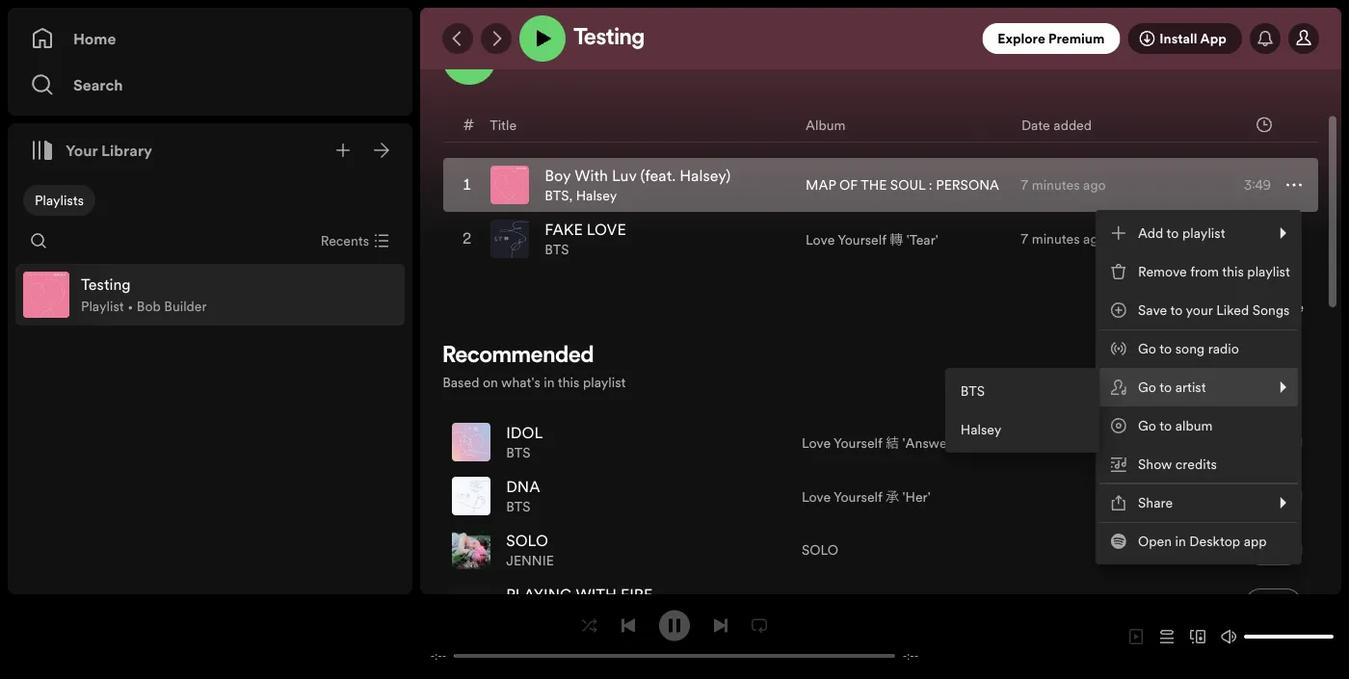 Task type: locate. For each thing, give the bounding box(es) containing it.
None search field
[[23, 226, 54, 256]]

halsey link inside "cell"
[[576, 187, 617, 205]]

jennie link
[[506, 552, 554, 570]]

main element
[[8, 8, 413, 595]]

to left song
[[1160, 340, 1172, 358]]

0 horizontal spatial -:--
[[431, 649, 446, 664]]

player controls element
[[408, 611, 941, 664]]

1 ago from the top
[[1083, 176, 1106, 194]]

go forward image
[[489, 31, 504, 46]]

cell up app
[[1245, 471, 1302, 523]]

1 vertical spatial love
[[802, 434, 831, 452]]

# row
[[444, 108, 1318, 143]]

solo inside the "solo jennie"
[[506, 531, 548, 552]]

with
[[575, 165, 608, 187]]

minutes for fake love
[[1032, 230, 1080, 248]]

artist
[[1176, 378, 1206, 397]]

2 vertical spatial go
[[1138, 417, 1157, 435]]

minutes down date added
[[1032, 176, 1080, 194]]

your
[[1186, 301, 1213, 320]]

go inside dropdown button
[[1138, 378, 1157, 397]]

list item containing playlist
[[15, 264, 405, 326]]

from
[[1190, 263, 1219, 281]]

in right "what's"
[[544, 373, 555, 391]]

0 horizontal spatial solo
[[506, 531, 548, 552]]

minutes for boy with luv (feat. halsey)
[[1032, 176, 1080, 194]]

to for song
[[1160, 340, 1172, 358]]

2 7 from the top
[[1021, 230, 1029, 248]]

0 vertical spatial halsey
[[576, 187, 617, 205]]

1 vertical spatial this
[[558, 373, 580, 391]]

persona
[[936, 176, 999, 194]]

go for go to song radio
[[1138, 340, 1157, 358]]

bts link inside dna cell
[[506, 498, 531, 516]]

install
[[1160, 29, 1198, 48]]

solo down love yourself 承 'her'
[[802, 541, 839, 560]]

this
[[1222, 263, 1244, 281], [558, 373, 580, 391]]

to left 'your'
[[1171, 301, 1183, 320]]

to for album
[[1160, 417, 1172, 435]]

0 vertical spatial go
[[1138, 340, 1157, 358]]

solo link down dna bts
[[506, 531, 548, 552]]

0 vertical spatial ago
[[1083, 176, 1106, 194]]

boy with luv (feat. halsey) cell
[[491, 159, 738, 211]]

0 vertical spatial minutes
[[1032, 176, 1080, 194]]

go to album
[[1138, 417, 1213, 435]]

1 menu from the top
[[945, 210, 1302, 565]]

go down the save
[[1138, 340, 1157, 358]]

1 go from the top
[[1138, 340, 1157, 358]]

0 vertical spatial playlist
[[1183, 224, 1226, 242]]

1 horizontal spatial playlist
[[1183, 224, 1226, 242]]

love left the 承
[[802, 488, 831, 506]]

7 inside boy with luv (feat. halsey) row
[[1021, 176, 1029, 194]]

install app
[[1160, 29, 1227, 48]]

list item
[[15, 264, 405, 326]]

album
[[1176, 417, 1213, 435]]

0 vertical spatial 7 minutes ago
[[1021, 176, 1106, 194]]

'answer'
[[903, 434, 955, 452]]

boy
[[545, 165, 571, 187]]

playlist right "what's"
[[583, 373, 626, 391]]

7 minutes ago inside boy with luv (feat. halsey) row
[[1021, 176, 1106, 194]]

love for idol
[[802, 434, 831, 452]]

1 7 minutes ago from the top
[[1021, 176, 1106, 194]]

solo jennie
[[506, 531, 554, 570]]

solo link down love yourself 承 'her'
[[802, 541, 839, 560]]

# column header
[[463, 108, 474, 142]]

1 horizontal spatial halsey
[[961, 421, 1002, 439]]

show credits
[[1138, 455, 1217, 474]]

yourself inside 'testing' grid
[[838, 231, 886, 249]]

to for playlist
[[1167, 224, 1179, 242]]

1 vertical spatial minutes
[[1032, 230, 1080, 248]]

yourself left the 承
[[834, 488, 882, 506]]

group inside main element
[[15, 264, 405, 326]]

2 menu from the top
[[945, 368, 1100, 453]]

search in your library image
[[31, 233, 46, 249]]

0 vertical spatial yourself
[[838, 231, 886, 249]]

,
[[569, 187, 573, 205]]

1 -:-- from the left
[[431, 649, 446, 664]]

home
[[73, 28, 116, 49]]

to right add
[[1167, 224, 1179, 242]]

explore premium
[[998, 29, 1105, 48]]

playing with fire link
[[506, 585, 653, 606]]

2 vertical spatial love
[[802, 488, 831, 506]]

cell right volume high 'icon'
[[1245, 578, 1302, 631]]

liked
[[1216, 301, 1249, 320]]

love down map
[[806, 231, 835, 249]]

go up show
[[1138, 417, 1157, 435]]

bob
[[137, 297, 161, 316]]

love
[[806, 231, 835, 249], [802, 434, 831, 452], [802, 488, 831, 506]]

0 horizontal spatial :-
[[435, 649, 442, 664]]

bts inside idol bts
[[506, 444, 531, 462]]

yourself left the 結
[[834, 434, 882, 452]]

0 horizontal spatial halsey link
[[576, 187, 617, 205]]

yourself left 轉
[[838, 231, 886, 249]]

2 minutes from the top
[[1032, 230, 1080, 248]]

app
[[1200, 29, 1227, 48]]

ago down added
[[1083, 176, 1106, 194]]

halsey link
[[576, 187, 617, 205], [949, 411, 1096, 449]]

1 vertical spatial halsey link
[[949, 411, 1096, 449]]

go
[[1138, 340, 1157, 358], [1138, 378, 1157, 397], [1138, 417, 1157, 435]]

playlist up find more 'button'
[[1248, 263, 1290, 281]]

1 vertical spatial playlist
[[1248, 263, 1290, 281]]

song
[[1176, 340, 1205, 358]]

more
[[1271, 298, 1304, 316]]

7 minutes ago down date added
[[1021, 176, 1106, 194]]

1 vertical spatial 7 minutes ago
[[1021, 230, 1106, 248]]

0 horizontal spatial in
[[544, 373, 555, 391]]

halsey
[[576, 187, 617, 205], [961, 421, 1002, 439]]

:-
[[435, 649, 442, 664], [907, 649, 914, 664]]

playlist inside button
[[1248, 263, 1290, 281]]

love
[[587, 219, 626, 241]]

cell
[[1196, 213, 1302, 265], [1245, 417, 1302, 469], [1245, 471, 1302, 523], [1245, 524, 1302, 577], [802, 578, 891, 631], [1245, 578, 1302, 631]]

1 horizontal spatial in
[[1175, 533, 1186, 551]]

1 - from the left
[[431, 649, 435, 664]]

search
[[73, 74, 123, 95]]

bts inside boy with luv (feat. halsey) bts , halsey
[[545, 187, 569, 205]]

add to playlist button
[[1100, 214, 1298, 253]]

save to your liked songs
[[1138, 301, 1290, 320]]

1 vertical spatial ago
[[1083, 230, 1106, 248]]

bts inside fake love bts
[[545, 241, 569, 259]]

3 go from the top
[[1138, 417, 1157, 435]]

2 7 minutes ago from the top
[[1021, 230, 1106, 248]]

boy with luv (feat. halsey) bts , halsey
[[545, 165, 731, 205]]

solo link inside cell
[[506, 531, 548, 552]]

2 go from the top
[[1138, 378, 1157, 397]]

結
[[886, 434, 899, 452]]

2 -:-- from the left
[[903, 649, 919, 664]]

love yourself 承 'her'
[[802, 488, 931, 506]]

ago inside boy with luv (feat. halsey) row
[[1083, 176, 1106, 194]]

duration image
[[1257, 117, 1272, 133]]

0 horizontal spatial halsey
[[576, 187, 617, 205]]

top bar and user menu element
[[420, 8, 1342, 69]]

desktop
[[1190, 533, 1241, 551]]

'tear'
[[907, 231, 939, 249]]

with
[[576, 585, 617, 606]]

fake love bts
[[545, 219, 626, 259]]

1 horizontal spatial -:--
[[903, 649, 919, 664]]

bts link
[[545, 187, 569, 205], [545, 241, 569, 259], [949, 372, 1096, 411], [506, 444, 531, 462], [506, 498, 531, 516]]

7 for fake love
[[1021, 230, 1029, 248]]

3 - from the left
[[903, 649, 907, 664]]

0 horizontal spatial solo link
[[506, 531, 548, 552]]

bts inside dna bts
[[506, 498, 531, 516]]

Disable repeat checkbox
[[744, 611, 775, 641]]

halsey right ,
[[576, 187, 617, 205]]

cell right credits
[[1245, 417, 1302, 469]]

ago for boy with luv (feat. halsey)
[[1083, 176, 1106, 194]]

playlist up from
[[1183, 224, 1226, 242]]

1 vertical spatial go
[[1138, 378, 1157, 397]]

0 vertical spatial in
[[544, 373, 555, 391]]

minutes
[[1032, 176, 1080, 194], [1032, 230, 1080, 248]]

0 horizontal spatial playlist
[[583, 373, 626, 391]]

bts link inside idol cell
[[506, 444, 531, 462]]

halsey right 'answer'
[[961, 421, 1002, 439]]

-
[[431, 649, 435, 664], [442, 649, 446, 664], [903, 649, 907, 664], [914, 649, 919, 664]]

1 vertical spatial halsey
[[961, 421, 1002, 439]]

home link
[[31, 19, 389, 58]]

your
[[66, 140, 98, 161]]

ago
[[1083, 176, 1106, 194], [1083, 230, 1106, 248]]

menu
[[945, 210, 1302, 565], [945, 368, 1100, 453]]

ago left add
[[1083, 230, 1106, 248]]

cell down 3:49 cell at the right of page
[[1196, 213, 1302, 265]]

to inside add to playlist "dropdown button"
[[1167, 224, 1179, 242]]

cell for playing with fire cell
[[1245, 578, 1302, 631]]

playlist inside recommended based on what's in this playlist
[[583, 373, 626, 391]]

go inside button
[[1138, 340, 1157, 358]]

minutes inside boy with luv (feat. halsey) row
[[1032, 176, 1080, 194]]

love inside 'testing' grid
[[806, 231, 835, 249]]

to left album
[[1160, 417, 1172, 435]]

0 vertical spatial love
[[806, 231, 835, 249]]

love yourself 轉 'tear'
[[806, 231, 939, 249]]

cell right desktop
[[1245, 524, 1302, 577]]

1 7 from the top
[[1021, 176, 1029, 194]]

add
[[1138, 224, 1164, 242]]

1 horizontal spatial :-
[[907, 649, 914, 664]]

go back image
[[450, 31, 466, 46]]

idol cell
[[452, 417, 551, 469]]

to inside "go to album" link
[[1160, 417, 1172, 435]]

1 horizontal spatial halsey link
[[949, 411, 1096, 449]]

0 horizontal spatial this
[[558, 373, 580, 391]]

1 vertical spatial 7
[[1021, 230, 1029, 248]]

'her'
[[903, 488, 931, 506]]

to left the artist
[[1160, 378, 1172, 397]]

premium
[[1049, 29, 1105, 48]]

7 minutes ago
[[1021, 176, 1106, 194], [1021, 230, 1106, 248]]

solo down dna bts
[[506, 531, 548, 552]]

to inside 'save to your liked songs' button
[[1171, 301, 1183, 320]]

this right from
[[1222, 263, 1244, 281]]

recommended based on what's in this playlist
[[443, 345, 626, 391]]

4 - from the left
[[914, 649, 919, 664]]

group containing playlist
[[15, 264, 405, 326]]

7 minutes ago left add
[[1021, 230, 1106, 248]]

2 vertical spatial yourself
[[834, 488, 882, 506]]

-:--
[[431, 649, 446, 664], [903, 649, 919, 664]]

go left the artist
[[1138, 378, 1157, 397]]

0 vertical spatial 7
[[1021, 176, 1029, 194]]

fake love cell
[[491, 213, 634, 265]]

2 horizontal spatial playlist
[[1248, 263, 1290, 281]]

minutes left add
[[1032, 230, 1080, 248]]

2 ago from the top
[[1083, 230, 1106, 248]]

connect to a device image
[[1190, 629, 1206, 645]]

1 horizontal spatial solo
[[802, 541, 839, 560]]

0 vertical spatial this
[[1222, 263, 1244, 281]]

search link
[[31, 66, 389, 104]]

bts
[[545, 187, 569, 205], [545, 241, 569, 259], [961, 382, 985, 400], [506, 444, 531, 462], [506, 498, 531, 516]]

title
[[490, 116, 517, 134]]

group
[[15, 264, 405, 326]]

7 for boy with luv (feat. halsey)
[[1021, 176, 1029, 194]]

dna cell
[[452, 471, 548, 523]]

your library
[[66, 140, 152, 161]]

enable shuffle image
[[582, 618, 598, 634]]

2 vertical spatial playlist
[[583, 373, 626, 391]]

love up love yourself 承 'her' link on the right of page
[[802, 434, 831, 452]]

0 vertical spatial halsey link
[[576, 187, 617, 205]]

1 minutes from the top
[[1032, 176, 1080, 194]]

added
[[1054, 116, 1092, 134]]

idol link
[[506, 423, 543, 444]]

bts link inside fake love cell
[[545, 241, 569, 259]]

承
[[886, 488, 899, 506]]

cell for dna cell
[[1245, 471, 1302, 523]]

1 vertical spatial in
[[1175, 533, 1186, 551]]

pause image
[[667, 618, 682, 634]]

of
[[840, 176, 858, 194]]

to inside go to song radio button
[[1160, 340, 1172, 358]]

this right "what's"
[[558, 373, 580, 391]]

bts link inside boy with luv (feat. halsey) "cell"
[[545, 187, 569, 205]]

in right open
[[1175, 533, 1186, 551]]

1 horizontal spatial this
[[1222, 263, 1244, 281]]

previous image
[[621, 618, 636, 634]]

to inside go to artist dropdown button
[[1160, 378, 1172, 397]]

solo
[[506, 531, 548, 552], [802, 541, 839, 560]]

in
[[544, 373, 555, 391], [1175, 533, 1186, 551]]

yourself
[[838, 231, 886, 249], [834, 434, 882, 452], [834, 488, 882, 506]]

1 vertical spatial yourself
[[834, 434, 882, 452]]

none search field inside main element
[[23, 226, 54, 256]]



Task type: vqa. For each thing, say whether or not it's contained in the screenshot.
DNA LINK
yes



Task type: describe. For each thing, give the bounding box(es) containing it.
map of the soul : persona
[[806, 176, 999, 194]]

solo cell
[[452, 524, 562, 577]]

yourself for dna
[[834, 488, 882, 506]]

playing with fire
[[506, 585, 653, 606]]

map of the soul : persona link
[[806, 176, 999, 194]]

solo for solo jennie
[[506, 531, 548, 552]]

recommended
[[443, 345, 594, 368]]

2 :- from the left
[[907, 649, 914, 664]]

2 - from the left
[[442, 649, 446, 664]]

playlist
[[81, 297, 124, 316]]

cell for idol cell
[[1245, 417, 1302, 469]]

love yourself 結 'answer' link
[[802, 432, 955, 453]]

fire
[[621, 585, 653, 606]]

based
[[443, 373, 479, 391]]

go to song radio
[[1138, 340, 1239, 358]]

idol
[[506, 423, 543, 444]]

find more
[[1241, 298, 1304, 316]]

#
[[463, 114, 474, 135]]

love yourself 結 'answer'
[[802, 434, 955, 452]]

fake love link
[[545, 219, 626, 241]]

halsey inside boy with luv (feat. halsey) bts , halsey
[[576, 187, 617, 205]]

go to song radio button
[[1100, 330, 1298, 368]]

3:49
[[1244, 176, 1271, 194]]

remove from this playlist
[[1138, 263, 1290, 281]]

playlists
[[35, 191, 84, 210]]

menu containing bts
[[945, 368, 1100, 453]]

go to album link
[[1100, 407, 1298, 445]]

builder
[[164, 297, 207, 316]]

share
[[1138, 494, 1173, 512]]

go to artist
[[1138, 378, 1206, 397]]

volume high image
[[1221, 629, 1237, 645]]

Recents, List view field
[[305, 226, 401, 256]]

yourself for idol
[[834, 434, 882, 452]]

luv
[[612, 165, 637, 187]]

to for your
[[1171, 301, 1183, 320]]

3:49 cell
[[1196, 159, 1302, 211]]

boy with luv (feat. halsey) row
[[444, 158, 1318, 212]]

dna
[[506, 477, 540, 498]]

show credits button
[[1100, 445, 1298, 484]]

bts link for fake
[[545, 241, 569, 259]]

credits
[[1176, 455, 1217, 474]]

go for go to artist
[[1138, 378, 1157, 397]]

in inside button
[[1175, 533, 1186, 551]]

:
[[929, 176, 933, 194]]

go to artist button
[[1100, 368, 1298, 407]]

songs
[[1253, 301, 1290, 320]]

轉
[[890, 231, 903, 249]]

1 horizontal spatial solo link
[[802, 541, 839, 560]]

soul
[[890, 176, 926, 194]]

halsey inside halsey link
[[961, 421, 1002, 439]]

7 minutes ago for fake love
[[1021, 230, 1106, 248]]

your library button
[[23, 131, 160, 170]]

what's new image
[[1258, 31, 1273, 46]]

recents
[[321, 232, 369, 250]]

open
[[1138, 533, 1172, 551]]

•
[[127, 297, 133, 316]]

save to your liked songs button
[[1100, 291, 1298, 330]]

the
[[861, 176, 887, 194]]

map
[[806, 176, 836, 194]]

dna bts
[[506, 477, 540, 516]]

find
[[1241, 298, 1268, 316]]

testing grid
[[421, 107, 1341, 267]]

playlist • bob builder
[[81, 297, 207, 316]]

app
[[1244, 533, 1267, 551]]

playlist inside "dropdown button"
[[1183, 224, 1226, 242]]

disable repeat image
[[752, 618, 767, 634]]

love yourself 轉 'tear' link
[[806, 229, 939, 249]]

find more button
[[1241, 298, 1304, 316]]

to for artist
[[1160, 378, 1172, 397]]

date
[[1022, 116, 1050, 134]]

Playlists checkbox
[[23, 185, 95, 216]]

solo for solo
[[802, 541, 839, 560]]

menu containing add to playlist
[[945, 210, 1302, 565]]

jennie
[[506, 552, 554, 570]]

playing
[[506, 585, 572, 606]]

save
[[1138, 301, 1167, 320]]

bts link for idol
[[506, 444, 531, 462]]

duration element
[[1257, 117, 1272, 133]]

(feat.
[[641, 165, 676, 187]]

add to playlist
[[1138, 224, 1226, 242]]

playing with fire cell
[[452, 578, 660, 631]]

halsey)
[[680, 165, 731, 187]]

go for go to album
[[1138, 417, 1157, 435]]

love yourself 承 'her' link
[[802, 486, 931, 507]]

7 minutes ago for boy with luv (feat. halsey)
[[1021, 176, 1106, 194]]

love for dna
[[802, 488, 831, 506]]

bts link for dna
[[506, 498, 531, 516]]

share button
[[1100, 484, 1298, 522]]

this inside button
[[1222, 263, 1244, 281]]

install app link
[[1128, 23, 1242, 54]]

list item inside main element
[[15, 264, 405, 326]]

remove from this playlist button
[[1100, 253, 1298, 291]]

testing
[[574, 27, 645, 50]]

boy with luv (feat. halsey) link
[[545, 165, 731, 187]]

ago for fake love
[[1083, 230, 1106, 248]]

album
[[806, 116, 846, 134]]

in inside recommended based on what's in this playlist
[[544, 373, 555, 391]]

this inside recommended based on what's in this playlist
[[558, 373, 580, 391]]

explore
[[998, 29, 1046, 48]]

idol bts
[[506, 423, 543, 462]]

cell for the solo cell
[[1245, 524, 1302, 577]]

fake
[[545, 219, 583, 241]]

library
[[101, 140, 152, 161]]

next image
[[713, 618, 729, 634]]

on
[[483, 373, 498, 391]]

open in desktop app
[[1138, 533, 1267, 551]]

what's
[[501, 373, 541, 391]]

open in desktop app button
[[1100, 522, 1298, 561]]

1 :- from the left
[[435, 649, 442, 664]]

radio
[[1208, 340, 1239, 358]]

cell right disable repeat "icon"
[[802, 578, 891, 631]]



